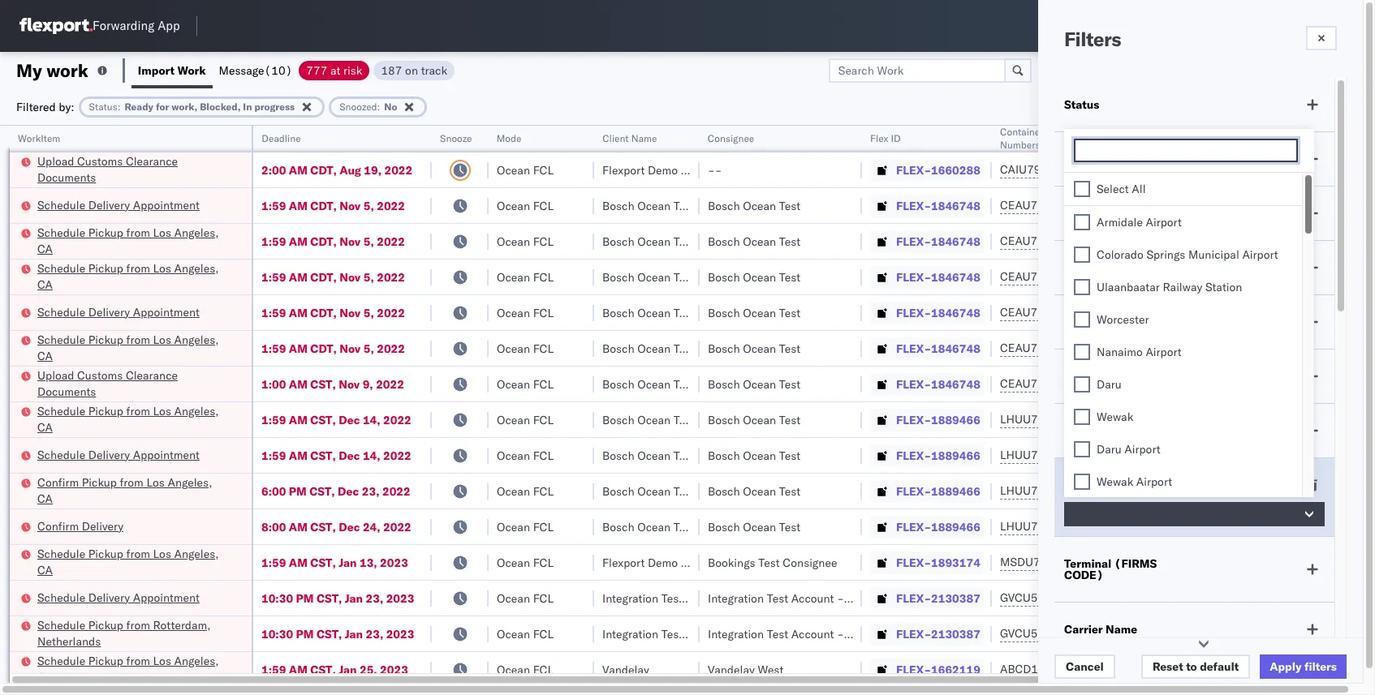 Task type: describe. For each thing, give the bounding box(es) containing it.
gaurav for schedule pickup from los angeles, ca
[[1308, 234, 1345, 249]]

apply filters
[[1270, 660, 1337, 675]]

4 ceau7522281, from the top
[[1000, 305, 1083, 320]]

7 1:59 from the top
[[261, 448, 286, 463]]

container
[[1000, 126, 1043, 138]]

jawla for schedule pickup from los angeles, ca
[[1348, 234, 1375, 249]]

12 ocean fcl from the top
[[497, 556, 554, 570]]

14 ocean fcl from the top
[[497, 627, 554, 642]]

2:00
[[261, 163, 286, 177]]

filtered by:
[[16, 99, 74, 114]]

10 am from the top
[[289, 520, 308, 535]]

departure
[[1064, 369, 1120, 384]]

11 flex- from the top
[[896, 520, 931, 535]]

14 fcl from the top
[[533, 627, 554, 642]]

6:00
[[261, 484, 286, 499]]

10:30 pm cst, jan 23, 2023 for schedule pickup from rotterdam, netherlands
[[261, 627, 414, 642]]

cst, down 1:59 am cst, jan 13, 2023
[[316, 591, 342, 606]]

confirm for confirm delivery
[[37, 519, 79, 534]]

2023 for schedule pickup from rotterdam, netherlands link
[[386, 627, 414, 642]]

4 ceau7522281, hlxu6269489, hlxu8034992 from the top
[[1000, 305, 1252, 320]]

777 at risk
[[306, 63, 362, 78]]

lhuu7894563, uetu5238478 for schedule delivery appointment
[[1000, 448, 1166, 463]]

2022 for schedule delivery appointment button corresponding to 1:59 am cst, dec 14, 2022
[[383, 448, 411, 463]]

13 flex- from the top
[[896, 591, 931, 606]]

1 flex-1846748 from the top
[[896, 198, 980, 213]]

8 ocean fcl from the top
[[497, 413, 554, 427]]

default
[[1200, 660, 1239, 675]]

hlxu6269489, for 1st schedule pickup from los angeles, ca link
[[1086, 234, 1169, 248]]

1 hlxu6269489, from the top
[[1086, 198, 1169, 213]]

mbl/mawb
[[1106, 132, 1162, 144]]

8 am from the top
[[289, 413, 308, 427]]

1:00
[[261, 377, 286, 392]]

cst, for first schedule pickup from los angeles, ca link from the bottom
[[310, 663, 336, 677]]

blocked,
[[200, 100, 241, 112]]

pickup for fifth schedule pickup from los angeles, ca button from the bottom of the page
[[88, 261, 123, 276]]

mode inside button
[[497, 132, 522, 144]]

lhuu7894563, uetu5238478 for schedule pickup from los angeles, ca
[[1000, 412, 1166, 427]]

port for final port
[[1094, 478, 1117, 493]]

4 uetu5238478 from the top
[[1087, 519, 1166, 534]]

ulaanbaatar
[[1097, 280, 1160, 295]]

from for schedule pickup from rotterdam, netherlands link
[[126, 618, 150, 633]]

8:00
[[261, 520, 286, 535]]

work
[[177, 63, 206, 78]]

3 ceau7522281, from the top
[[1000, 269, 1083, 284]]

flex id
[[870, 132, 901, 144]]

worcester
[[1097, 313, 1149, 327]]

upload customs clearance documents link for 2:00 am cdt, aug 19, 2022
[[37, 153, 231, 185]]

schedule for 3rd schedule pickup from los angeles, ca button from the bottom
[[37, 404, 85, 418]]

delivery for 10:30 pm cst, jan 23, 2023
[[88, 591, 130, 605]]

resize handle column header for flex id
[[972, 126, 992, 696]]

integration for schedule delivery appointment
[[708, 591, 764, 606]]

jaehyung cho
[[1308, 591, 1375, 606]]

reset
[[1153, 660, 1183, 675]]

3 fcl from the top
[[533, 234, 554, 249]]

confirm pickup from los angeles, ca link
[[37, 474, 231, 507]]

ready
[[125, 100, 153, 112]]

1 vertical spatial --
[[1106, 663, 1120, 677]]

confirm delivery link
[[37, 518, 123, 535]]

consignee button
[[700, 129, 846, 145]]

1 1:59 from the top
[[261, 198, 286, 213]]

14 flex- from the top
[[896, 627, 931, 642]]

flexport demo consignee for bookings
[[602, 556, 735, 570]]

delivery inside confirm delivery 'link'
[[82, 519, 123, 534]]

schedule for fourth schedule delivery appointment button from the bottom of the page
[[37, 198, 85, 212]]

2 schedule pickup from los angeles, ca button from the top
[[37, 260, 231, 294]]

10 ocean fcl from the top
[[497, 484, 554, 499]]

schedule for 1st schedule pickup from los angeles, ca button from the top
[[37, 225, 85, 240]]

5 schedule pickup from los angeles, ca link from the top
[[37, 546, 231, 578]]

2 cdt, from the top
[[310, 198, 337, 213]]

5 1:59 from the top
[[261, 341, 286, 356]]

schedule delivery appointment link for 1:59 am cst, dec 14, 2022
[[37, 447, 200, 463]]

1 test123456 from the top
[[1106, 198, 1174, 213]]

import work button
[[131, 52, 212, 88]]

action
[[1318, 63, 1354, 78]]

3 resize handle column header from the left
[[469, 126, 489, 696]]

3 schedule pickup from los angeles, ca button from the top
[[37, 332, 231, 366]]

2 fcl from the top
[[533, 198, 554, 213]]

on
[[405, 63, 418, 78]]

upload customs clearance documents for 1:00 am cst, nov 9, 2022
[[37, 368, 178, 399]]

abcdefg78456546 for schedule pickup from los angeles, ca
[[1106, 413, 1215, 427]]

flex-1889466 for schedule pickup from los angeles, ca
[[896, 413, 980, 427]]

2022 for 3rd schedule pickup from los angeles, ca button from the top of the page
[[377, 341, 405, 356]]

dec for schedule pickup from los angeles, ca
[[339, 413, 360, 427]]

message (10)
[[219, 63, 292, 78]]

omkar for lhuu7894563, uetu5238478
[[1308, 484, 1343, 499]]

savan for lhuu7894563, uetu5238478
[[1346, 484, 1375, 499]]

terminal
[[1064, 557, 1112, 571]]

port for arrival port
[[1104, 424, 1127, 438]]

1 ceau7522281, from the top
[[1000, 198, 1083, 213]]

from for fourth schedule pickup from los angeles, ca link from the top of the page
[[126, 404, 150, 418]]

numbers for mbl/mawb numbers
[[1165, 132, 1205, 144]]

flex-1662119
[[896, 663, 980, 677]]

mbl/mawb numbers button
[[1097, 129, 1284, 145]]

1 5, from the top
[[363, 198, 374, 213]]

select all
[[1097, 182, 1146, 196]]

1 fcl from the top
[[533, 163, 554, 177]]

maeu9408431 for schedule pickup from rotterdam, netherlands
[[1106, 627, 1188, 642]]

3 flex-1846748 from the top
[[896, 270, 980, 285]]

flexport for bookings test consignee
[[602, 556, 645, 570]]

1 am from the top
[[289, 163, 308, 177]]

23, for los
[[362, 484, 379, 499]]

1 hlxu8034992 from the top
[[1172, 198, 1252, 213]]

3 1:59 from the top
[[261, 270, 286, 285]]

5 ocean fcl from the top
[[497, 306, 554, 320]]

12 flex- from the top
[[896, 556, 931, 570]]

vandelay west
[[708, 663, 784, 677]]

1846748 for 4th schedule pickup from los angeles, ca link from the bottom of the page
[[931, 341, 980, 356]]

no
[[384, 100, 397, 112]]

mbl/mawb numbers
[[1106, 132, 1205, 144]]

4 am from the top
[[289, 270, 308, 285]]

terminal (firms code)
[[1064, 557, 1157, 583]]

4 schedule pickup from los angeles, ca button from the top
[[37, 403, 231, 437]]

11 am from the top
[[289, 556, 308, 570]]

reset to default
[[1153, 660, 1239, 675]]

actions
[[1314, 132, 1348, 144]]

confirm delivery
[[37, 519, 123, 534]]

client name inside button
[[602, 132, 657, 144]]

6 schedule pickup from los angeles, ca link from the top
[[37, 653, 231, 685]]

numbers for container numbers
[[1000, 139, 1040, 151]]

flex-2130387 for schedule delivery appointment
[[896, 591, 980, 606]]

5, for 4th schedule pickup from los angeles, ca link from the bottom of the page
[[363, 341, 374, 356]]

from for 5th schedule pickup from los angeles, ca link from the bottom of the page
[[126, 261, 150, 276]]

2023 down 1:59 am cst, jan 13, 2023
[[386, 591, 414, 606]]

from for 4th schedule pickup from los angeles, ca link from the bottom of the page
[[126, 332, 150, 347]]

uetu5238478 for confirm pickup from los angeles, ca
[[1087, 484, 1166, 498]]

6 flex-1846748 from the top
[[896, 377, 980, 392]]

13 ocean fcl from the top
[[497, 591, 554, 606]]

daru airport
[[1097, 442, 1160, 457]]

gvcu5265864 for schedule delivery appointment
[[1000, 591, 1080, 606]]

9 flex- from the top
[[896, 448, 931, 463]]

snoozed : no
[[339, 100, 397, 112]]

angeles, inside confirm pickup from los angeles, ca
[[168, 475, 212, 490]]

15 ocean fcl from the top
[[497, 663, 554, 677]]

cst, up 1:59 am cst, jan 13, 2023
[[310, 520, 336, 535]]

25,
[[360, 663, 377, 677]]

cst, for second schedule pickup from los angeles, ca link from the bottom
[[310, 556, 336, 570]]

cst, up 6:00 pm cst, dec 23, 2022
[[310, 448, 336, 463]]

9 ocean fcl from the top
[[497, 448, 554, 463]]

pickup for schedule pickup from rotterdam, netherlands button in the left of the page
[[88, 618, 123, 633]]

at
[[330, 63, 340, 78]]

springs
[[1146, 248, 1185, 262]]

jan down "13," at the left bottom of page
[[345, 591, 363, 606]]

msdu7304509
[[1000, 555, 1083, 570]]

mode button
[[489, 129, 578, 145]]

1 vertical spatial name
[[1100, 315, 1131, 330]]

4 abcdefg78456546 from the top
[[1106, 520, 1215, 535]]

2 flex- from the top
[[896, 198, 931, 213]]

4 fcl from the top
[[533, 270, 554, 285]]

4 flex-1846748 from the top
[[896, 306, 980, 320]]

code)
[[1064, 568, 1103, 583]]

client inside button
[[602, 132, 629, 144]]

6 am from the top
[[289, 341, 308, 356]]

5 flex- from the top
[[896, 306, 931, 320]]

pickup for 3rd schedule pickup from los angeles, ca button from the top of the page
[[88, 332, 123, 347]]

ceau7522281, hlxu6269489, hlxu8034992 for upload customs clearance documents link associated with 1:00 am cst, nov 9, 2022
[[1000, 377, 1252, 391]]

1 ceau7522281, hlxu6269489, hlxu8034992 from the top
[[1000, 198, 1252, 213]]

id
[[891, 132, 901, 144]]

filters
[[1064, 27, 1121, 51]]

187 on track
[[381, 63, 447, 78]]

1:59 am cst, dec 14, 2022 for schedule delivery appointment
[[261, 448, 411, 463]]

1:59 am cst, jan 25, 2023
[[261, 663, 408, 677]]

3 am from the top
[[289, 234, 308, 249]]

12 am from the top
[[289, 663, 308, 677]]

4 flex- from the top
[[896, 270, 931, 285]]

flex
[[870, 132, 888, 144]]

municipal
[[1188, 248, 1239, 262]]

schedule pickup from rotterdam, netherlands
[[37, 618, 211, 649]]

daru for daru
[[1097, 377, 1122, 392]]

deadline button
[[253, 129, 416, 145]]

schedule for fifth schedule pickup from los angeles, ca button
[[37, 547, 85, 561]]

work,
[[172, 100, 197, 112]]

uetu5238478 for schedule delivery appointment
[[1087, 448, 1166, 463]]

4 test123456 from the top
[[1106, 306, 1174, 320]]

ceau7522281, hlxu6269489, hlxu8034992 for 1st schedule pickup from los angeles, ca link
[[1000, 234, 1252, 248]]

schedule delivery appointment for 10:30 pm cst, jan 23, 2023
[[37, 591, 200, 605]]

1 horizontal spatial client
[[1064, 315, 1097, 330]]

2022 for 3rd schedule pickup from los angeles, ca button from the bottom
[[383, 413, 411, 427]]

1893174
[[931, 556, 980, 570]]

pickup for 1st schedule pickup from los angeles, ca button from the top
[[88, 225, 123, 240]]

gaurav for upload customs clearance documents
[[1308, 163, 1345, 177]]

west
[[758, 663, 784, 677]]

railway
[[1163, 280, 1202, 295]]

colorado springs municipal airport
[[1097, 248, 1278, 262]]

omkar for ceau7522281, hlxu6269489, hlxu8034992
[[1308, 270, 1343, 285]]

schedule for schedule delivery appointment button associated with 10:30 pm cst, jan 23, 2023
[[37, 591, 85, 605]]

hlxu8034992 for 4th schedule pickup from los angeles, ca link from the bottom of the page
[[1172, 341, 1252, 356]]

jan for schedule pickup from rotterdam, netherlands link
[[345, 627, 363, 642]]

24,
[[363, 520, 380, 535]]

12 fcl from the top
[[533, 556, 554, 570]]

14, for schedule delivery appointment
[[363, 448, 380, 463]]

2 1:59 from the top
[[261, 234, 286, 249]]

7 ocean fcl from the top
[[497, 377, 554, 392]]

import work
[[138, 63, 206, 78]]

8 flex- from the top
[[896, 413, 931, 427]]

4 5, from the top
[[363, 306, 374, 320]]

caiu7969337
[[1000, 162, 1076, 177]]

at
[[1064, 152, 1077, 166]]

in
[[243, 100, 252, 112]]

ca for fourth schedule pickup from los angeles, ca link from the top of the page
[[37, 420, 53, 435]]

5 cdt, from the top
[[310, 306, 337, 320]]

forwarding app
[[93, 18, 180, 34]]

1 appointment from the top
[[133, 198, 200, 212]]

from for confirm pickup from los angeles, ca "link"
[[120, 475, 144, 490]]

flex id button
[[862, 129, 976, 145]]

deadline
[[261, 132, 301, 144]]

airport for wewak airport
[[1136, 475, 1172, 489]]

station
[[1205, 280, 1242, 295]]

container numbers
[[1000, 126, 1043, 151]]

cst, for upload customs clearance documents link associated with 1:00 am cst, nov 9, 2022
[[310, 377, 336, 392]]

customs for 2:00 am cdt, aug 19, 2022
[[77, 154, 123, 168]]

forwarding
[[93, 18, 154, 34]]

4 lhuu7894563, from the top
[[1000, 519, 1084, 534]]

flex-1889466 for confirm pickup from los angeles, ca
[[896, 484, 980, 499]]

apply filters button
[[1260, 655, 1347, 679]]

list box containing select all
[[1064, 173, 1302, 696]]

consignee inside button
[[708, 132, 755, 144]]

test123456 for 5th schedule pickup from los angeles, ca link from the bottom of the page
[[1106, 270, 1174, 285]]

1 schedule delivery appointment button from the top
[[37, 197, 200, 215]]

airport right municipal
[[1242, 248, 1278, 262]]

workitem button
[[10, 129, 235, 145]]

to
[[1186, 660, 1197, 675]]

nanaimo airport
[[1097, 345, 1182, 360]]

colorado
[[1097, 248, 1143, 262]]

schedule for 1:59 am cdt, nov 5, 2022's schedule delivery appointment button
[[37, 305, 85, 319]]

lagerfeld for schedule delivery appointment
[[871, 591, 919, 606]]

4 lhuu7894563, uetu5238478 from the top
[[1000, 519, 1166, 534]]

abcdefg78456546 for schedule delivery appointment
[[1106, 448, 1215, 463]]

Search Work text field
[[829, 58, 1006, 82]]

omkar savan for lhuu7894563, uetu5238478
[[1308, 484, 1375, 499]]

upload customs clearance documents for 2:00 am cdt, aug 19, 2022
[[37, 154, 178, 185]]

operator
[[1308, 132, 1348, 144]]

ymluw236679313
[[1106, 163, 1210, 177]]

vandelay for vandelay
[[602, 663, 649, 677]]

2 gaurav from the top
[[1308, 198, 1345, 213]]

3 schedule pickup from los angeles, ca link from the top
[[37, 332, 231, 364]]

13 fcl from the top
[[533, 591, 554, 606]]

9,
[[363, 377, 373, 392]]

1 schedule delivery appointment from the top
[[37, 198, 200, 212]]

airport for daru airport
[[1125, 442, 1160, 457]]

jan for second schedule pickup from los angeles, ca link from the bottom
[[339, 556, 357, 570]]

3 cdt, from the top
[[310, 234, 337, 249]]

2 flex-1846748 from the top
[[896, 234, 980, 249]]

jaehyung
[[1308, 591, 1356, 606]]

7 fcl from the top
[[533, 377, 554, 392]]

0 horizontal spatial risk
[[343, 63, 362, 78]]



Task type: locate. For each thing, give the bounding box(es) containing it.
0 vertical spatial karl
[[847, 591, 868, 606]]

ceau7522281, hlxu6269489, hlxu8034992 down colorado
[[1000, 269, 1252, 284]]

None checkbox
[[1074, 214, 1090, 231], [1074, 344, 1090, 360], [1074, 409, 1090, 425], [1074, 442, 1090, 458], [1074, 214, 1090, 231], [1074, 344, 1090, 360], [1074, 409, 1090, 425], [1074, 442, 1090, 458]]

cst, for confirm pickup from los angeles, ca "link"
[[309, 484, 335, 499]]

1 vertical spatial port
[[1104, 424, 1127, 438]]

uetu5238478
[[1087, 412, 1166, 427], [1087, 448, 1166, 463], [1087, 484, 1166, 498], [1087, 519, 1166, 534]]

gaurav jawla
[[1308, 163, 1375, 177], [1308, 198, 1375, 213], [1308, 234, 1375, 249], [1308, 306, 1375, 320]]

by:
[[59, 99, 74, 114]]

-- down consignee button
[[708, 163, 722, 177]]

1 vertical spatial gvcu5265864
[[1000, 627, 1080, 641]]

abcdefg78456546 up daru airport
[[1106, 413, 1215, 427]]

ceau7522281, hlxu6269489, hlxu8034992 down select all
[[1000, 198, 1252, 213]]

0 vertical spatial pm
[[289, 484, 307, 499]]

lagerfeld
[[871, 591, 919, 606], [871, 627, 919, 642]]

0 vertical spatial client
[[602, 132, 629, 144]]

0 vertical spatial mode
[[497, 132, 522, 144]]

appointment for 1:59 am cst, dec 14, 2022
[[133, 448, 200, 462]]

final
[[1064, 478, 1091, 493]]

nov
[[340, 198, 361, 213], [340, 234, 361, 249], [340, 270, 361, 285], [340, 306, 361, 320], [340, 341, 361, 356], [339, 377, 360, 392]]

cst, down 1:00 am cst, nov 9, 2022
[[310, 413, 336, 427]]

upload customs clearance documents link for 1:00 am cst, nov 9, 2022
[[37, 367, 231, 400]]

pickup for 6th schedule pickup from los angeles, ca button
[[88, 654, 123, 668]]

0 vertical spatial 2130387
[[931, 591, 980, 606]]

1 upload customs clearance documents link from the top
[[37, 153, 231, 185]]

jan left "13," at the left bottom of page
[[339, 556, 357, 570]]

1 vertical spatial client
[[1064, 315, 1097, 330]]

pickup inside the schedule pickup from rotterdam, netherlands
[[88, 618, 123, 633]]

-
[[708, 163, 715, 177], [715, 163, 722, 177], [837, 591, 844, 606], [837, 627, 844, 642], [1106, 663, 1113, 677], [1113, 663, 1120, 677]]

1 vertical spatial snoozed
[[1064, 206, 1110, 221]]

cst, left 25,
[[310, 663, 336, 677]]

pm right the 6:00
[[289, 484, 307, 499]]

resize handle column header for container numbers
[[1078, 126, 1097, 696]]

2 vertical spatial name
[[1106, 623, 1137, 637]]

1 vandelay from the left
[[602, 663, 649, 677]]

2 flex-2130387 from the top
[[896, 627, 980, 642]]

1 omkar from the top
[[1308, 270, 1343, 285]]

4 flex-1889466 from the top
[[896, 520, 980, 535]]

4 ocean fcl from the top
[[497, 270, 554, 285]]

6 schedule from the top
[[37, 404, 85, 418]]

hlxu6269489, down colorado
[[1086, 269, 1169, 284]]

5 fcl from the top
[[533, 306, 554, 320]]

ceau7522281, hlxu6269489, hlxu8034992 down armidale
[[1000, 234, 1252, 248]]

los inside confirm pickup from los angeles, ca
[[146, 475, 165, 490]]

pickup for confirm pickup from los angeles, ca button
[[82, 475, 117, 490]]

5 schedule pickup from los angeles, ca button from the top
[[37, 546, 231, 580]]

client name
[[602, 132, 657, 144], [1064, 315, 1131, 330]]

gaurav jawla for schedule delivery appointment
[[1308, 306, 1375, 320]]

aug
[[340, 163, 361, 177]]

2 karl from the top
[[847, 627, 868, 642]]

0 vertical spatial flex-2130387
[[896, 591, 980, 606]]

1 vertical spatial upload
[[37, 368, 74, 383]]

3 1846748 from the top
[[931, 270, 980, 285]]

progress
[[254, 100, 295, 112]]

2 schedule from the top
[[37, 225, 85, 240]]

-- right cancel
[[1106, 663, 1120, 677]]

integration
[[708, 591, 764, 606], [708, 627, 764, 642]]

0 vertical spatial savan
[[1346, 270, 1375, 285]]

uetu5238478 up wewak airport
[[1087, 448, 1166, 463]]

0 vertical spatial port
[[1123, 369, 1146, 384]]

1 wewak from the top
[[1097, 410, 1133, 425]]

cst, for fourth schedule pickup from los angeles, ca link from the top of the page
[[310, 413, 336, 427]]

187
[[381, 63, 402, 78]]

2 jawla from the top
[[1348, 198, 1375, 213]]

hlxu8034992 for upload customs clearance documents link associated with 1:00 am cst, nov 9, 2022
[[1172, 377, 1252, 391]]

1 flex- from the top
[[896, 163, 931, 177]]

hlxu6269489, down the ulaanbaatar
[[1086, 305, 1169, 320]]

1 vertical spatial lagerfeld
[[871, 627, 919, 642]]

1 horizontal spatial :
[[377, 100, 380, 112]]

None checkbox
[[1074, 181, 1090, 197], [1074, 247, 1090, 263], [1074, 279, 1090, 295], [1074, 312, 1090, 328], [1074, 377, 1090, 393], [1074, 474, 1090, 490], [1074, 181, 1090, 197], [1074, 247, 1090, 263], [1074, 279, 1090, 295], [1074, 312, 1090, 328], [1074, 377, 1090, 393], [1074, 474, 1090, 490]]

0 vertical spatial upload customs clearance documents button
[[37, 153, 231, 187]]

0 horizontal spatial status
[[89, 100, 117, 112]]

schedule for fifth schedule pickup from los angeles, ca button from the bottom of the page
[[37, 261, 85, 276]]

dec left 24,
[[339, 520, 360, 535]]

1 lagerfeld from the top
[[871, 591, 919, 606]]

resize handle column header
[[232, 126, 252, 696], [412, 126, 432, 696], [469, 126, 489, 696], [575, 126, 594, 696], [680, 126, 700, 696], [843, 126, 862, 696], [972, 126, 992, 696], [1078, 126, 1097, 696], [1281, 126, 1300, 696], [1334, 126, 1353, 696]]

0 vertical spatial omkar savan
[[1308, 270, 1375, 285]]

0 vertical spatial integration test account - karl lagerfeld
[[708, 591, 919, 606]]

jawla for upload customs clearance documents
[[1348, 163, 1375, 177]]

0 vertical spatial 1:59 am cst, dec 14, 2022
[[261, 413, 411, 427]]

client
[[602, 132, 629, 144], [1064, 315, 1097, 330]]

upload customs clearance documents button for 1:00 am cst, nov 9, 2022
[[37, 367, 231, 401]]

abcdefg78456546 up maeu9736123
[[1106, 520, 1215, 535]]

schedule for 3rd schedule pickup from los angeles, ca button from the top of the page
[[37, 332, 85, 347]]

snoozed down select
[[1064, 206, 1110, 221]]

ca for 4th schedule pickup from los angeles, ca link from the bottom of the page
[[37, 349, 53, 363]]

ca for 1st schedule pickup from los angeles, ca link
[[37, 241, 53, 256]]

dec for confirm pickup from los angeles, ca
[[338, 484, 359, 499]]

2 hlxu6269489, from the top
[[1086, 234, 1169, 248]]

hlxu6269489, down armidale
[[1086, 234, 1169, 248]]

: left 'ready'
[[117, 100, 121, 112]]

list box
[[1064, 173, 1302, 696]]

2022 for 1:00 am cst, nov 9, 2022's upload customs clearance documents button
[[376, 377, 404, 392]]

batch action button
[[1258, 58, 1364, 82]]

flexport
[[602, 163, 645, 177], [602, 556, 645, 570]]

flexport demo consignee for -
[[602, 163, 735, 177]]

0 vertical spatial name
[[631, 132, 657, 144]]

ca inside confirm pickup from los angeles, ca
[[37, 491, 53, 506]]

message
[[219, 63, 264, 78]]

4 1:59 from the top
[[261, 306, 286, 320]]

4 hlxu8034992 from the top
[[1172, 305, 1252, 320]]

2022 for upload customs clearance documents button related to 2:00 am cdt, aug 19, 2022
[[384, 163, 413, 177]]

cst, up 1:59 am cst, jan 25, 2023
[[316, 627, 342, 642]]

1 vertical spatial upload customs clearance documents link
[[37, 367, 231, 400]]

6 ocean fcl from the top
[[497, 341, 554, 356]]

dec down 1:00 am cst, nov 9, 2022
[[339, 413, 360, 427]]

confirm pickup from los angeles, ca
[[37, 475, 212, 506]]

cdt,
[[310, 163, 337, 177], [310, 198, 337, 213], [310, 234, 337, 249], [310, 270, 337, 285], [310, 306, 337, 320], [310, 341, 337, 356]]

snoozed left no at left top
[[339, 100, 377, 112]]

flex-2130387 up flex-1662119 on the right
[[896, 627, 980, 642]]

1 vertical spatial risk
[[1080, 152, 1100, 166]]

2 customs from the top
[[77, 368, 123, 383]]

1 vertical spatial 10:30 pm cst, jan 23, 2023
[[261, 627, 414, 642]]

14, down 9,
[[363, 413, 380, 427]]

pm down 1:59 am cst, jan 13, 2023
[[296, 591, 314, 606]]

cst, left 9,
[[310, 377, 336, 392]]

5 1846748 from the top
[[931, 341, 980, 356]]

5 schedule from the top
[[37, 332, 85, 347]]

1660288
[[931, 163, 980, 177]]

14, for schedule pickup from los angeles, ca
[[363, 413, 380, 427]]

2 ceau7522281, from the top
[[1000, 234, 1083, 248]]

documents for 1:00
[[37, 384, 96, 399]]

from for second schedule pickup from los angeles, ca link from the bottom
[[126, 547, 150, 561]]

test123456 down nanaimo airport
[[1106, 377, 1174, 392]]

2023
[[380, 556, 408, 570], [386, 591, 414, 606], [386, 627, 414, 642], [380, 663, 408, 677]]

cst, for schedule pickup from rotterdam, netherlands link
[[316, 627, 342, 642]]

demo left bookings
[[648, 556, 678, 570]]

0 vertical spatial gvcu5265864
[[1000, 591, 1080, 606]]

delivery for 1:59 am cst, dec 14, 2022
[[88, 448, 130, 462]]

flex-1660288 button
[[870, 159, 984, 181], [870, 159, 984, 181]]

2 vertical spatial 23,
[[366, 627, 383, 642]]

None text field
[[1080, 144, 1296, 158]]

8 1:59 from the top
[[261, 556, 286, 570]]

pm up 1:59 am cst, jan 25, 2023
[[296, 627, 314, 642]]

1 vertical spatial upload customs clearance documents
[[37, 368, 178, 399]]

10 resize handle column header from the left
[[1334, 126, 1353, 696]]

my
[[16, 59, 42, 82]]

documents for 2:00
[[37, 170, 96, 185]]

jan left 25,
[[339, 663, 357, 677]]

bosch
[[602, 198, 634, 213], [708, 198, 740, 213], [602, 234, 634, 249], [708, 234, 740, 249], [602, 270, 634, 285], [708, 270, 740, 285], [602, 306, 634, 320], [708, 306, 740, 320], [602, 341, 634, 356], [708, 341, 740, 356], [602, 377, 634, 392], [708, 377, 740, 392], [602, 413, 634, 427], [708, 413, 740, 427], [602, 448, 634, 463], [708, 448, 740, 463], [602, 484, 634, 499], [708, 484, 740, 499], [602, 520, 634, 535], [708, 520, 740, 535]]

1 vertical spatial omkar
[[1308, 484, 1343, 499]]

1 vertical spatial karl
[[847, 627, 868, 642]]

omkar
[[1308, 270, 1343, 285], [1308, 484, 1343, 499]]

1846748 for 1st schedule pickup from los angeles, ca link
[[931, 234, 980, 249]]

jan for first schedule pickup from los angeles, ca link from the bottom
[[339, 663, 357, 677]]

cst, down '8:00 am cst, dec 24, 2022'
[[310, 556, 336, 570]]

mode right snooze
[[497, 132, 522, 144]]

10:30 down 1:59 am cst, jan 13, 2023
[[261, 591, 293, 606]]

hlxu6269489, down select all
[[1086, 198, 1169, 213]]

pm for los
[[289, 484, 307, 499]]

gvcu5265864 up abcd1234560
[[1000, 627, 1080, 641]]

0 vertical spatial maeu9408431
[[1106, 591, 1188, 606]]

consignee
[[708, 132, 755, 144], [681, 163, 735, 177], [681, 556, 735, 570], [783, 556, 837, 570]]

confirm
[[37, 475, 79, 490], [37, 519, 79, 534]]

2022
[[384, 163, 413, 177], [377, 198, 405, 213], [377, 234, 405, 249], [377, 270, 405, 285], [377, 306, 405, 320], [377, 341, 405, 356], [376, 377, 404, 392], [383, 413, 411, 427], [383, 448, 411, 463], [382, 484, 410, 499], [383, 520, 411, 535]]

numbers up ymluw236679313
[[1165, 132, 1205, 144]]

0 horizontal spatial client name
[[602, 132, 657, 144]]

resize handle column header for consignee
[[843, 126, 862, 696]]

0 vertical spatial 10:30 pm cst, jan 23, 2023
[[261, 591, 414, 606]]

upload for 1:00 am cst, nov 9, 2022
[[37, 368, 74, 383]]

test123456 down the ulaanbaatar
[[1106, 306, 1174, 320]]

2023 for first schedule pickup from los angeles, ca link from the bottom
[[380, 663, 408, 677]]

: for status
[[117, 100, 121, 112]]

3 flex- from the top
[[896, 234, 931, 249]]

clearance for 2:00 am cdt, aug 19, 2022
[[126, 154, 178, 168]]

daru
[[1097, 377, 1122, 392], [1097, 442, 1122, 457]]

airport right nanaimo
[[1146, 345, 1182, 360]]

upload customs clearance documents button for 2:00 am cdt, aug 19, 2022
[[37, 153, 231, 187]]

1 vertical spatial maeu9408431
[[1106, 627, 1188, 642]]

0 horizontal spatial vandelay
[[602, 663, 649, 677]]

0 horizontal spatial --
[[708, 163, 722, 177]]

name inside button
[[631, 132, 657, 144]]

23, up 24,
[[362, 484, 379, 499]]

hlxu8034992 for 5th schedule pickup from los angeles, ca link from the bottom of the page
[[1172, 269, 1252, 284]]

resize handle column header for mbl/mawb numbers
[[1281, 126, 1300, 696]]

integration test account - karl lagerfeld for schedule delivery appointment
[[708, 591, 919, 606]]

10:30 pm cst, jan 23, 2023 up 1:59 am cst, jan 25, 2023
[[261, 627, 414, 642]]

armidale airport
[[1097, 215, 1182, 230]]

2 gaurav jawla from the top
[[1308, 198, 1375, 213]]

23, down "13," at the left bottom of page
[[366, 591, 383, 606]]

2022 for 1:59 am cdt, nov 5, 2022's schedule delivery appointment button
[[377, 306, 405, 320]]

1 cdt, from the top
[[310, 163, 337, 177]]

1 horizontal spatial client name
[[1064, 315, 1131, 330]]

1:00 am cst, nov 9, 2022
[[261, 377, 404, 392]]

wewak for wewak
[[1097, 410, 1133, 425]]

1 vertical spatial pm
[[296, 591, 314, 606]]

0 vertical spatial documents
[[37, 170, 96, 185]]

0 vertical spatial confirm
[[37, 475, 79, 490]]

1 horizontal spatial numbers
[[1165, 132, 1205, 144]]

armidale
[[1097, 215, 1143, 230]]

2 vertical spatial port
[[1094, 478, 1117, 493]]

cancel button
[[1054, 655, 1115, 679]]

1 schedule from the top
[[37, 198, 85, 212]]

0 vertical spatial wewak
[[1097, 410, 1133, 425]]

gaurav for schedule delivery appointment
[[1308, 306, 1345, 320]]

karl
[[847, 591, 868, 606], [847, 627, 868, 642]]

test123456
[[1106, 198, 1174, 213], [1106, 234, 1174, 249], [1106, 270, 1174, 285], [1106, 306, 1174, 320], [1106, 341, 1174, 356], [1106, 377, 1174, 392]]

schedule delivery appointment
[[37, 198, 200, 212], [37, 305, 200, 319], [37, 448, 200, 462], [37, 591, 200, 605]]

1:59 am cst, dec 14, 2022 up 6:00 pm cst, dec 23, 2022
[[261, 448, 411, 463]]

3 ca from the top
[[37, 349, 53, 363]]

0 vertical spatial flexport demo consignee
[[602, 163, 735, 177]]

10:30 pm cst, jan 23, 2023 down 1:59 am cst, jan 13, 2023
[[261, 591, 414, 606]]

bookings test consignee
[[708, 556, 837, 570]]

schedule pickup from los angeles, ca for 4th schedule pickup from los angeles, ca link from the bottom of the page
[[37, 332, 219, 363]]

4 1:59 am cdt, nov 5, 2022 from the top
[[261, 306, 405, 320]]

1 uetu5238478 from the top
[[1087, 412, 1166, 427]]

5 ceau7522281, from the top
[[1000, 341, 1083, 356]]

clearance for 1:00 am cst, nov 9, 2022
[[126, 368, 178, 383]]

maeu9408431 up 'reset'
[[1106, 627, 1188, 642]]

confirm pickup from los angeles, ca button
[[37, 474, 231, 509]]

pickup inside confirm pickup from los angeles, ca
[[82, 475, 117, 490]]

0 vertical spatial integration
[[708, 591, 764, 606]]

ocean
[[497, 163, 530, 177], [497, 198, 530, 213], [637, 198, 671, 213], [743, 198, 776, 213], [497, 234, 530, 249], [637, 234, 671, 249], [743, 234, 776, 249], [497, 270, 530, 285], [637, 270, 671, 285], [743, 270, 776, 285], [497, 306, 530, 320], [637, 306, 671, 320], [743, 306, 776, 320], [497, 341, 530, 356], [637, 341, 671, 356], [743, 341, 776, 356], [497, 377, 530, 392], [637, 377, 671, 392], [743, 377, 776, 392], [497, 413, 530, 427], [637, 413, 671, 427], [743, 413, 776, 427], [497, 448, 530, 463], [637, 448, 671, 463], [743, 448, 776, 463], [497, 484, 530, 499], [637, 484, 671, 499], [743, 484, 776, 499], [497, 520, 530, 535], [637, 520, 671, 535], [743, 520, 776, 535], [497, 556, 530, 570], [497, 591, 530, 606], [497, 627, 530, 642], [497, 663, 530, 677]]

0 vertical spatial upload
[[37, 154, 74, 168]]

9 fcl from the top
[[533, 448, 554, 463]]

container numbers button
[[992, 123, 1081, 152]]

from inside confirm pickup from los angeles, ca
[[120, 475, 144, 490]]

lhuu7894563, for schedule delivery appointment
[[1000, 448, 1084, 463]]

1662119
[[931, 663, 980, 677]]

1 vertical spatial flex-2130387
[[896, 627, 980, 642]]

1 vertical spatial integration test account - karl lagerfeld
[[708, 627, 919, 642]]

wewak
[[1097, 410, 1133, 425], [1097, 475, 1133, 489]]

test123456 down colorado
[[1106, 270, 1174, 285]]

1 horizontal spatial mode
[[1064, 261, 1094, 275]]

2 vertical spatial pm
[[296, 627, 314, 642]]

cst, up '8:00 am cst, dec 24, 2022'
[[309, 484, 335, 499]]

daru for daru airport
[[1097, 442, 1122, 457]]

lhuu7894563,
[[1000, 412, 1084, 427], [1000, 448, 1084, 463], [1000, 484, 1084, 498], [1000, 519, 1084, 534]]

schedule pickup from rotterdam, netherlands button
[[37, 617, 231, 651]]

10 fcl from the top
[[533, 484, 554, 499]]

15 fcl from the top
[[533, 663, 554, 677]]

2 1:59 am cst, dec 14, 2022 from the top
[[261, 448, 411, 463]]

flex-2130387 down flex-1893174
[[896, 591, 980, 606]]

select
[[1097, 182, 1129, 196]]

777
[[306, 63, 327, 78]]

airport for nanaimo airport
[[1146, 345, 1182, 360]]

: left no at left top
[[377, 100, 380, 112]]

5, for 5th schedule pickup from los angeles, ca link from the bottom of the page
[[363, 270, 374, 285]]

client name button
[[594, 129, 683, 145]]

5 am from the top
[[289, 306, 308, 320]]

airport up springs
[[1146, 215, 1182, 230]]

1:59 am cst, dec 14, 2022 down 1:00 am cst, nov 9, 2022
[[261, 413, 411, 427]]

1 vertical spatial 14,
[[363, 448, 380, 463]]

0 vertical spatial risk
[[343, 63, 362, 78]]

ceau7522281, hlxu6269489, hlxu8034992 for 4th schedule pickup from los angeles, ca link from the bottom of the page
[[1000, 341, 1252, 356]]

port right the final
[[1094, 478, 1117, 493]]

1 horizontal spatial vandelay
[[708, 663, 755, 677]]

4 ca from the top
[[37, 420, 53, 435]]

integration for schedule pickup from rotterdam, netherlands
[[708, 627, 764, 642]]

1 vertical spatial clearance
[[126, 368, 178, 383]]

flexport. image
[[19, 18, 93, 34]]

airport down daru airport
[[1136, 475, 1172, 489]]

netherlands
[[37, 634, 101, 649]]

maeu9408431
[[1106, 591, 1188, 606], [1106, 627, 1188, 642]]

1 vertical spatial savan
[[1346, 484, 1375, 499]]

app
[[158, 18, 180, 34]]

6 1846748 from the top
[[931, 377, 980, 392]]

schedule delivery appointment for 1:59 am cdt, nov 5, 2022
[[37, 305, 200, 319]]

abcdefg78456546 down daru airport
[[1106, 484, 1215, 499]]

schedule for schedule pickup from rotterdam, netherlands button in the left of the page
[[37, 618, 85, 633]]

0 vertical spatial omkar
[[1308, 270, 1343, 285]]

11 fcl from the top
[[533, 520, 554, 535]]

2130387 down 1893174
[[931, 591, 980, 606]]

1 horizontal spatial snoozed
[[1064, 206, 1110, 221]]

gaurav jawla for schedule pickup from los angeles, ca
[[1308, 234, 1375, 249]]

0 horizontal spatial client
[[602, 132, 629, 144]]

3 appointment from the top
[[133, 448, 200, 462]]

daru down arrival port
[[1097, 442, 1122, 457]]

2 schedule pickup from los angeles, ca from the top
[[37, 261, 219, 292]]

from
[[126, 225, 150, 240], [126, 261, 150, 276], [126, 332, 150, 347], [126, 404, 150, 418], [120, 475, 144, 490], [126, 547, 150, 561], [126, 618, 150, 633], [126, 654, 150, 668]]

1 vertical spatial flexport
[[602, 556, 645, 570]]

ca for confirm pickup from los angeles, ca "link"
[[37, 491, 53, 506]]

status for status
[[1064, 97, 1099, 112]]

1 vertical spatial 10:30
[[261, 627, 293, 642]]

resize handle column header for workitem
[[232, 126, 252, 696]]

2 flexport from the top
[[602, 556, 645, 570]]

6 flex- from the top
[[896, 341, 931, 356]]

1 flexport demo consignee from the top
[[602, 163, 735, 177]]

pm for rotterdam,
[[296, 627, 314, 642]]

account for schedule delivery appointment
[[791, 591, 834, 606]]

lagerfeld down flex-1893174
[[871, 591, 919, 606]]

flex-
[[896, 163, 931, 177], [896, 198, 931, 213], [896, 234, 931, 249], [896, 270, 931, 285], [896, 306, 931, 320], [896, 341, 931, 356], [896, 377, 931, 392], [896, 413, 931, 427], [896, 448, 931, 463], [896, 484, 931, 499], [896, 520, 931, 535], [896, 556, 931, 570], [896, 591, 931, 606], [896, 627, 931, 642], [896, 663, 931, 677]]

flex-2130387
[[896, 591, 980, 606], [896, 627, 980, 642]]

test123456 for upload customs clearance documents link associated with 1:00 am cst, nov 9, 2022
[[1106, 377, 1174, 392]]

schedule pickup from los angeles, ca link
[[37, 224, 231, 257], [37, 260, 231, 293], [37, 332, 231, 364], [37, 403, 231, 435], [37, 546, 231, 578], [37, 653, 231, 685]]

1889466 for schedule delivery appointment
[[931, 448, 980, 463]]

4 1889466 from the top
[[931, 520, 980, 535]]

snoozed for snoozed
[[1064, 206, 1110, 221]]

0 vertical spatial upload customs clearance documents
[[37, 154, 178, 185]]

integration down bookings
[[708, 591, 764, 606]]

hlxu8034992 for 1st schedule pickup from los angeles, ca link
[[1172, 234, 1252, 248]]

reset to default button
[[1141, 655, 1250, 679]]

2022 for 1st schedule pickup from los angeles, ca button from the top
[[377, 234, 405, 249]]

11 ocean fcl from the top
[[497, 520, 554, 535]]

omkar savan for ceau7522281, hlxu6269489, hlxu8034992
[[1308, 270, 1375, 285]]

ceau7522281, hlxu6269489, hlxu8034992 down worcester
[[1000, 341, 1252, 356]]

uetu5238478 up (firms
[[1087, 519, 1166, 534]]

airport
[[1146, 215, 1182, 230], [1242, 248, 1278, 262], [1146, 345, 1182, 360], [1125, 442, 1160, 457], [1136, 475, 1172, 489]]

0 vertical spatial demo
[[648, 163, 678, 177]]

23, up 25,
[[366, 627, 383, 642]]

1 vertical spatial 23,
[[366, 591, 383, 606]]

2023 for second schedule pickup from los angeles, ca link from the bottom
[[380, 556, 408, 570]]

pickup for 3rd schedule pickup from los angeles, ca button from the bottom
[[88, 404, 123, 418]]

4 jawla from the top
[[1348, 306, 1375, 320]]

3 schedule delivery appointment button from the top
[[37, 447, 200, 465]]

7 am from the top
[[289, 377, 308, 392]]

apply
[[1270, 660, 1302, 675]]

airport up wewak airport
[[1125, 442, 1160, 457]]

schedule inside the schedule pickup from rotterdam, netherlands
[[37, 618, 85, 633]]

0 vertical spatial snoozed
[[339, 100, 377, 112]]

2 2130387 from the top
[[931, 627, 980, 642]]

uetu5238478 down daru airport
[[1087, 484, 1166, 498]]

abcdefg78456546 up wewak airport
[[1106, 448, 1215, 463]]

1846748
[[931, 198, 980, 213], [931, 234, 980, 249], [931, 270, 980, 285], [931, 306, 980, 320], [931, 341, 980, 356], [931, 377, 980, 392]]

0 horizontal spatial numbers
[[1000, 139, 1040, 151]]

1 vertical spatial integration
[[708, 627, 764, 642]]

1 vertical spatial flexport demo consignee
[[602, 556, 735, 570]]

0 vertical spatial flexport
[[602, 163, 645, 177]]

confirm up confirm delivery 'link'
[[37, 475, 79, 490]]

numbers down container
[[1000, 139, 1040, 151]]

2 uetu5238478 from the top
[[1087, 448, 1166, 463]]

snooze
[[440, 132, 472, 144]]

integration up "vandelay west"
[[708, 627, 764, 642]]

1 vertical spatial omkar savan
[[1308, 484, 1375, 499]]

1 horizontal spatial status
[[1064, 97, 1099, 112]]

flex-2130387 for schedule pickup from rotterdam, netherlands
[[896, 627, 980, 642]]

status up at risk
[[1064, 97, 1099, 112]]

1 daru from the top
[[1097, 377, 1122, 392]]

port up daru airport
[[1104, 424, 1127, 438]]

confirm inside 'link'
[[37, 519, 79, 534]]

1 14, from the top
[[363, 413, 380, 427]]

carrier name
[[1064, 623, 1137, 637]]

1 vertical spatial daru
[[1097, 442, 1122, 457]]

dec up 6:00 pm cst, dec 23, 2022
[[339, 448, 360, 463]]

uetu5238478 up daru airport
[[1087, 412, 1166, 427]]

resize handle column header for deadline
[[412, 126, 432, 696]]

6 hlxu6269489, from the top
[[1086, 377, 1169, 391]]

1 vertical spatial demo
[[648, 556, 678, 570]]

ocean fcl
[[497, 163, 554, 177], [497, 198, 554, 213], [497, 234, 554, 249], [497, 270, 554, 285], [497, 306, 554, 320], [497, 341, 554, 356], [497, 377, 554, 392], [497, 413, 554, 427], [497, 448, 554, 463], [497, 484, 554, 499], [497, 520, 554, 535], [497, 556, 554, 570], [497, 591, 554, 606], [497, 627, 554, 642], [497, 663, 554, 677]]

hlxu6269489, down nanaimo
[[1086, 377, 1169, 391]]

0 horizontal spatial :
[[117, 100, 121, 112]]

1 flex-2130387 from the top
[[896, 591, 980, 606]]

10:30 pm cst, jan 23, 2023 for schedule delivery appointment
[[261, 591, 414, 606]]

6 fcl from the top
[[533, 341, 554, 356]]

schedule delivery appointment button for 1:59 am cst, dec 14, 2022
[[37, 447, 200, 465]]

1 : from the left
[[117, 100, 121, 112]]

status
[[1064, 97, 1099, 112], [89, 100, 117, 112]]

8:00 am cst, dec 24, 2022
[[261, 520, 411, 535]]

5 ca from the top
[[37, 491, 53, 506]]

2130387 up the 1662119
[[931, 627, 980, 642]]

1 vertical spatial client name
[[1064, 315, 1131, 330]]

11 schedule from the top
[[37, 654, 85, 668]]

jan up 25,
[[345, 627, 363, 642]]

19,
[[364, 163, 382, 177]]

daru down nanaimo
[[1097, 377, 1122, 392]]

wewak for wewak airport
[[1097, 475, 1133, 489]]

1 account from the top
[[791, 591, 834, 606]]

4 hlxu6269489, from the top
[[1086, 305, 1169, 320]]

demo
[[648, 163, 678, 177], [648, 556, 678, 570]]

2 account from the top
[[791, 627, 834, 642]]

1:59 am cst, dec 14, 2022 for schedule pickup from los angeles, ca
[[261, 413, 411, 427]]

1 1:59 am cdt, nov 5, 2022 from the top
[[261, 198, 405, 213]]

2 schedule pickup from los angeles, ca link from the top
[[37, 260, 231, 293]]

ca
[[37, 241, 53, 256], [37, 277, 53, 292], [37, 349, 53, 363], [37, 420, 53, 435], [37, 491, 53, 506], [37, 563, 53, 578], [37, 670, 53, 685]]

gvcu5265864 down msdu7304509
[[1000, 591, 1080, 606]]

numbers inside button
[[1165, 132, 1205, 144]]

1 vertical spatial wewak
[[1097, 475, 1133, 489]]

test123456 up the armidale airport
[[1106, 198, 1174, 213]]

1 schedule pickup from los angeles, ca link from the top
[[37, 224, 231, 257]]

wewak down daru airport
[[1097, 475, 1133, 489]]

test123456 down the armidale airport
[[1106, 234, 1174, 249]]

3 ocean fcl from the top
[[497, 234, 554, 249]]

0 vertical spatial 14,
[[363, 413, 380, 427]]

2023 right 25,
[[380, 663, 408, 677]]

final port
[[1064, 478, 1117, 493]]

upload customs clearance documents button
[[37, 153, 231, 187], [37, 367, 231, 401]]

ceau7522281, hlxu6269489, hlxu8034992 down the ulaanbaatar
[[1000, 305, 1252, 320]]

1 vertical spatial account
[[791, 627, 834, 642]]

1 customs from the top
[[77, 154, 123, 168]]

3 flex-1889466 from the top
[[896, 484, 980, 499]]

ceau7522281, hlxu6269489, hlxu8034992 down nanaimo
[[1000, 377, 1252, 391]]

2 am from the top
[[289, 198, 308, 213]]

gvcu5265864
[[1000, 591, 1080, 606], [1000, 627, 1080, 641]]

1 vertical spatial confirm
[[37, 519, 79, 534]]

6 ca from the top
[[37, 563, 53, 578]]

test
[[674, 198, 695, 213], [779, 198, 801, 213], [674, 234, 695, 249], [779, 234, 801, 249], [674, 270, 695, 285], [779, 270, 801, 285], [674, 306, 695, 320], [779, 306, 801, 320], [674, 341, 695, 356], [779, 341, 801, 356], [674, 377, 695, 392], [779, 377, 801, 392], [674, 413, 695, 427], [779, 413, 801, 427], [674, 448, 695, 463], [779, 448, 801, 463], [674, 484, 695, 499], [779, 484, 801, 499], [674, 520, 695, 535], [779, 520, 801, 535], [758, 556, 780, 570], [767, 591, 788, 606], [767, 627, 788, 642]]

integration test account - karl lagerfeld down bookings test consignee
[[708, 591, 919, 606]]

port down nanaimo airport
[[1123, 369, 1146, 384]]

schedule pickup from los angeles, ca for fourth schedule pickup from los angeles, ca link from the top of the page
[[37, 404, 219, 435]]

6 ceau7522281, hlxu6269489, hlxu8034992 from the top
[[1000, 377, 1252, 391]]

dec up '8:00 am cst, dec 24, 2022'
[[338, 484, 359, 499]]

0 vertical spatial customs
[[77, 154, 123, 168]]

0 vertical spatial lagerfeld
[[871, 591, 919, 606]]

10:30
[[261, 591, 293, 606], [261, 627, 293, 642]]

2023 right "13," at the left bottom of page
[[380, 556, 408, 570]]

arrival port
[[1064, 424, 1127, 438]]

lagerfeld up flex-1662119 on the right
[[871, 627, 919, 642]]

savan
[[1346, 270, 1375, 285], [1346, 484, 1375, 499]]

8 fcl from the top
[[533, 413, 554, 427]]

1 vertical spatial customs
[[77, 368, 123, 383]]

0 horizontal spatial snoozed
[[339, 100, 377, 112]]

2130387 for schedule pickup from rotterdam, netherlands
[[931, 627, 980, 642]]

demo for -
[[648, 163, 678, 177]]

0 vertical spatial daru
[[1097, 377, 1122, 392]]

from inside the schedule pickup from rotterdam, netherlands
[[126, 618, 150, 633]]

10:30 pm cst, jan 23, 2023
[[261, 591, 414, 606], [261, 627, 414, 642]]

1 vertical spatial 1:59 am cst, dec 14, 2022
[[261, 448, 411, 463]]

1 schedule delivery appointment link from the top
[[37, 197, 200, 213]]

2 : from the left
[[377, 100, 380, 112]]

0 vertical spatial account
[[791, 591, 834, 606]]

wewak up daru airport
[[1097, 410, 1133, 425]]

1 ca from the top
[[37, 241, 53, 256]]

3 schedule from the top
[[37, 261, 85, 276]]

1 vertical spatial mode
[[1064, 261, 1094, 275]]

2 lagerfeld from the top
[[871, 627, 919, 642]]

0 vertical spatial 23,
[[362, 484, 379, 499]]

numbers inside container numbers
[[1000, 139, 1040, 151]]

am
[[289, 163, 308, 177], [289, 198, 308, 213], [289, 234, 308, 249], [289, 270, 308, 285], [289, 306, 308, 320], [289, 341, 308, 356], [289, 377, 308, 392], [289, 413, 308, 427], [289, 448, 308, 463], [289, 520, 308, 535], [289, 556, 308, 570], [289, 663, 308, 677]]

integration test account - karl lagerfeld
[[708, 591, 919, 606], [708, 627, 919, 642]]

port for departure port
[[1123, 369, 1146, 384]]

flexport for --
[[602, 163, 645, 177]]

ceau7522281, hlxu6269489, hlxu8034992 for 5th schedule pickup from los angeles, ca link from the bottom of the page
[[1000, 269, 1252, 284]]

2 10:30 pm cst, jan 23, 2023 from the top
[[261, 627, 414, 642]]

1 horizontal spatial risk
[[1080, 152, 1100, 166]]

risk right at on the top left
[[343, 63, 362, 78]]

upload customs clearance documents link
[[37, 153, 231, 185], [37, 367, 231, 400]]

9 am from the top
[[289, 448, 308, 463]]

test123456 down worcester
[[1106, 341, 1174, 356]]

ca for second schedule pickup from los angeles, ca link from the bottom
[[37, 563, 53, 578]]

1 horizontal spatial --
[[1106, 663, 1120, 677]]

demo down client name button
[[648, 163, 678, 177]]

3 uetu5238478 from the top
[[1087, 484, 1166, 498]]

3 jawla from the top
[[1348, 234, 1375, 249]]

2 lhuu7894563, uetu5238478 from the top
[[1000, 448, 1166, 463]]

10:30 up 1:59 am cst, jan 25, 2023
[[261, 627, 293, 642]]

confirm down confirm pickup from los angeles, ca
[[37, 519, 79, 534]]

9 1:59 from the top
[[261, 663, 286, 677]]

3 hlxu8034992 from the top
[[1172, 269, 1252, 284]]

6:00 pm cst, dec 23, 2022
[[261, 484, 410, 499]]

4 gaurav jawla from the top
[[1308, 306, 1375, 320]]

2 ocean fcl from the top
[[497, 198, 554, 213]]

hlxu6269489, down worcester
[[1086, 341, 1169, 356]]

0 vertical spatial --
[[708, 163, 722, 177]]

0 vertical spatial 10:30
[[261, 591, 293, 606]]

1 vertical spatial documents
[[37, 384, 96, 399]]

0 vertical spatial upload customs clearance documents link
[[37, 153, 231, 185]]

0 vertical spatial clearance
[[126, 154, 178, 168]]

0 vertical spatial client name
[[602, 132, 657, 144]]

flex-1889466
[[896, 413, 980, 427], [896, 448, 980, 463], [896, 484, 980, 499], [896, 520, 980, 535]]

14, up 6:00 pm cst, dec 23, 2022
[[363, 448, 380, 463]]

confirm inside confirm pickup from los angeles, ca
[[37, 475, 79, 490]]

1 vertical spatial upload customs clearance documents button
[[37, 367, 231, 401]]

airport for armidale airport
[[1146, 215, 1182, 230]]

Search Shipments (/) text field
[[1064, 14, 1221, 38]]

3 lhuu7894563, uetu5238478 from the top
[[1000, 484, 1166, 498]]

jawla
[[1348, 163, 1375, 177], [1348, 198, 1375, 213], [1348, 234, 1375, 249], [1348, 306, 1375, 320]]

mode left colorado
[[1064, 261, 1094, 275]]

departure port
[[1064, 369, 1146, 384]]

risk right at
[[1080, 152, 1100, 166]]

carrier
[[1064, 623, 1103, 637]]

0 horizontal spatial mode
[[497, 132, 522, 144]]



Task type: vqa. For each thing, say whether or not it's contained in the screenshot.
Client Name button
yes



